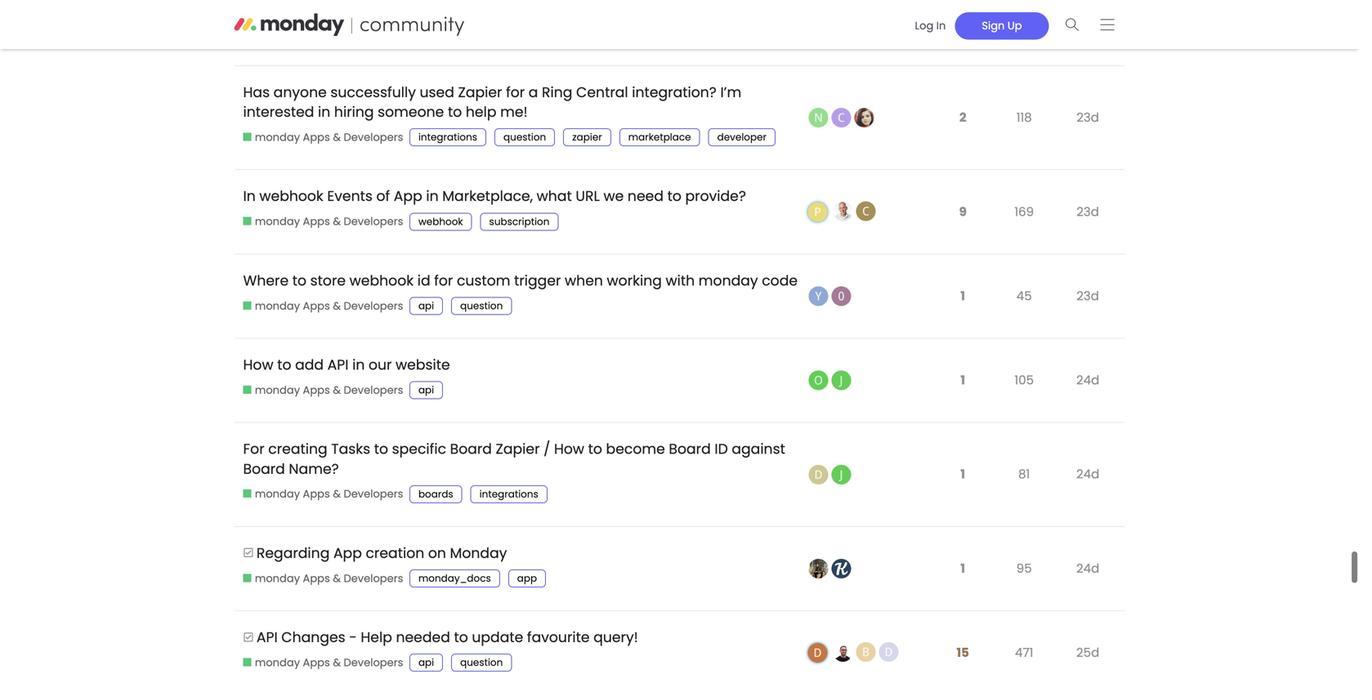 Task type: describe. For each thing, give the bounding box(es) containing it.
navigation containing log in
[[901, 7, 1126, 42]]

0 vertical spatial how
[[243, 355, 274, 375]]

& for 102
[[333, 26, 341, 41]]

webhook link
[[410, 213, 472, 231]]

sign
[[982, 18, 1005, 33]]

how to add api in our website link
[[243, 343, 450, 387]]

-
[[349, 628, 357, 648]]

api link for for
[[410, 297, 443, 315]]

provide?
[[686, 187, 746, 206]]

monday for 95
[[255, 571, 300, 586]]

i'm
[[721, 83, 742, 102]]

monday for 81
[[255, 487, 300, 502]]

store
[[310, 271, 346, 291]]

102
[[1015, 15, 1034, 32]]

update
[[472, 628, 524, 648]]

118
[[1017, 109, 1033, 126]]

zapier inside has anyone successfully used zapier for a ring central integration? i'm interested in hiring someone to help me!
[[458, 83, 502, 102]]

integrations for integrations link to the top
[[419, 131, 478, 144]]

169
[[1015, 203, 1034, 221]]

api for our
[[419, 384, 434, 397]]

id
[[715, 440, 728, 459]]

id
[[418, 271, 431, 291]]

specific
[[392, 440, 446, 459]]

2 horizontal spatial board
[[669, 440, 711, 459]]

become
[[606, 440, 665, 459]]

regarding app creation on monday link
[[257, 531, 507, 576]]

someone
[[378, 102, 444, 122]]

monday apps & developers link for 102
[[243, 26, 403, 41]]

priyadharshini - original poster, most recent poster image
[[808, 201, 829, 223]]

apps for 169
[[303, 214, 330, 229]]

for
[[243, 440, 265, 459]]

boards link
[[410, 486, 463, 504]]

up
[[1008, 18, 1023, 33]]

2 vertical spatial question link
[[451, 654, 512, 672]]

neelam bhatt - most recent poster image
[[855, 108, 875, 128]]

developers for 471
[[344, 656, 403, 670]]

in inside button
[[937, 18, 946, 33]]

tags list for 471
[[410, 654, 520, 672]]

monday for 118
[[255, 130, 300, 145]]

matias - frequent poster image
[[834, 643, 853, 662]]

1 horizontal spatial webhook
[[350, 271, 414, 291]]

monday
[[450, 544, 507, 563]]

1 for where to store webhook id for custom trigger when working with monday code
[[961, 287, 966, 305]]

in webhook events of app in marketplace, what url we need to provide? link
[[243, 174, 746, 218]]

marketplace link
[[620, 129, 700, 147]]

471
[[1016, 644, 1034, 662]]

monday apps & developers for 95
[[255, 571, 403, 586]]

monday apps & developers link for 105
[[243, 383, 403, 398]]

to right tasks
[[374, 440, 388, 459]]

app link
[[508, 570, 546, 588]]

0 vertical spatial integrations link
[[410, 129, 487, 147]]

1 vertical spatial integrations link
[[471, 486, 548, 504]]

help
[[361, 628, 392, 648]]

1 for how to add api in our website
[[961, 372, 966, 389]]

monday apps & developers link for 95
[[243, 571, 403, 586]]

code
[[762, 271, 798, 291]]

question link for a
[[495, 129, 555, 147]]

monday_docs
[[419, 572, 491, 585]]

23d for where to store webhook id for custom trigger when working with monday code
[[1077, 287, 1100, 305]]

45
[[1017, 287, 1032, 305]]

9
[[960, 203, 967, 221]]

developers for 169
[[344, 214, 403, 229]]

3 api from the top
[[419, 656, 434, 670]]

api changes - help needed to update favourite query! link
[[257, 616, 638, 660]]

& for 105
[[333, 383, 341, 398]]

joseph laux - most recent poster image
[[832, 371, 852, 390]]

on
[[428, 544, 446, 563]]

boards
[[419, 488, 454, 501]]

this topic has a solution image
[[243, 548, 254, 558]]

3 24d link from the top
[[1073, 548, 1104, 590]]

zapier inside 'for creating tasks to specific board zapier / how to become board id against board name?'
[[496, 440, 540, 459]]

cody - frequent poster image
[[857, 201, 876, 221]]

monday community forum image
[[234, 13, 496, 36]]

tags list for 169
[[410, 213, 567, 231]]

changes
[[282, 628, 346, 648]]

monday apps & developers link for 169
[[243, 214, 403, 229]]

15 button
[[953, 635, 974, 672]]

to right need
[[668, 187, 682, 206]]

monday apps & developers for 81
[[255, 487, 403, 502]]

monday for 102
[[255, 26, 300, 41]]

3 api link from the top
[[410, 654, 443, 672]]

needed
[[396, 628, 450, 648]]

apps for 471
[[303, 656, 330, 670]]

apps for 45
[[303, 299, 330, 313]]

central
[[577, 83, 629, 102]]

tags list for 118
[[410, 129, 784, 147]]

subscription link
[[480, 213, 559, 231]]

with
[[666, 271, 695, 291]]

custom
[[457, 271, 511, 291]]

monday apps & developers link for 45
[[243, 299, 403, 314]]

need
[[628, 187, 664, 206]]

creation
[[366, 544, 425, 563]]

where
[[243, 271, 289, 291]]

tags list for 105
[[410, 382, 451, 400]]

ring
[[542, 83, 573, 102]]

when
[[565, 271, 603, 291]]

question link for custom
[[451, 297, 512, 315]]

f.is - most recent poster image
[[832, 287, 852, 306]]

monday apps & developers for 102
[[255, 26, 403, 41]]

against
[[732, 440, 786, 459]]

81
[[1019, 466, 1031, 483]]

15
[[957, 644, 970, 662]]

9 button
[[956, 194, 971, 230]]

how to add api in our website
[[243, 355, 450, 375]]

to left the update
[[454, 628, 468, 648]]

beth gilliland - frequent poster image
[[857, 643, 876, 662]]

trigger
[[514, 271, 561, 291]]

for creating tasks to specific board zapier / how to become board id against board name?
[[243, 440, 786, 479]]

sign up button
[[955, 12, 1050, 39]]

23d link for in webhook events of app in marketplace, what url we need to provide?
[[1073, 191, 1104, 233]]

me!
[[500, 102, 528, 122]]

23d for in webhook events of app in marketplace, what url we need to provide?
[[1077, 203, 1100, 221]]

& for 471
[[333, 656, 341, 670]]

monday for 169
[[255, 214, 300, 229]]

our
[[369, 355, 392, 375]]

2 horizontal spatial in
[[426, 187, 439, 206]]

colin - frequent poster image
[[832, 108, 852, 128]]

what
[[537, 187, 572, 206]]

apps for 81
[[303, 487, 330, 502]]

marketplace
[[629, 131, 691, 144]]

monday apps & developers for 471
[[255, 656, 403, 670]]

in inside has anyone successfully used zapier for a ring central integration? i'm interested in hiring someone to help me!
[[318, 102, 331, 122]]

& for 45
[[333, 299, 341, 313]]

23d for has anyone successfully used zapier for a ring central integration? i'm interested in hiring someone to help me!
[[1077, 109, 1100, 126]]

interested
[[243, 102, 314, 122]]

monday apps & developers for 105
[[255, 383, 403, 398]]

apps for 118
[[303, 130, 330, 145]]

has anyone successfully used zapier for a ring central integration? i'm interested in hiring someone to help me!
[[243, 83, 742, 122]]

used
[[420, 83, 455, 102]]

bas de bruin - frequent poster image
[[834, 201, 853, 221]]

dominik hagenbucher - original poster image
[[809, 465, 829, 485]]

1 horizontal spatial in
[[352, 355, 365, 375]]

25d
[[1077, 644, 1100, 662]]

events
[[327, 187, 373, 206]]

in webhook events of app in marketplace, what url we need to provide?
[[243, 187, 746, 206]]

anyone
[[274, 83, 327, 102]]

has
[[243, 83, 270, 102]]

105
[[1015, 372, 1034, 389]]

zapier
[[573, 131, 602, 144]]

monday for 105
[[255, 383, 300, 398]]

for for zapier
[[506, 83, 525, 102]]



Task type: vqa. For each thing, say whether or not it's contained in the screenshot.
third api from the bottom
yes



Task type: locate. For each thing, give the bounding box(es) containing it.
2 apps from the top
[[303, 130, 330, 145]]

integration?
[[632, 83, 717, 102]]

monday for 471
[[255, 656, 300, 670]]

23d link right 102
[[1073, 2, 1104, 44]]

where to store webhook id for custom trigger when working with monday code link
[[243, 259, 798, 303]]

api down needed
[[419, 656, 434, 670]]

in
[[937, 18, 946, 33], [243, 187, 256, 206]]

1 1 button from the top
[[957, 5, 970, 42]]

developers for 102
[[344, 26, 403, 41]]

for creating tasks to specific board zapier / how to become board id against board name? link
[[243, 427, 786, 491]]

1 button for how to add api in our website
[[957, 362, 970, 399]]

3 1 button from the top
[[957, 362, 970, 399]]

5 apps from the top
[[303, 383, 330, 398]]

0 vertical spatial 24d
[[1077, 372, 1100, 389]]

monday apps & developers link
[[243, 26, 403, 41], [243, 130, 403, 145], [243, 214, 403, 229], [243, 299, 403, 314], [243, 383, 403, 398], [243, 487, 403, 502], [243, 571, 403, 586], [243, 656, 403, 671]]

to left 'add'
[[277, 355, 292, 375]]

tags list for 45
[[410, 297, 520, 315]]

monday_docs link
[[410, 570, 500, 588]]

api
[[419, 299, 434, 313], [419, 384, 434, 397], [419, 656, 434, 670]]

1 23d link from the top
[[1073, 2, 1104, 44]]

in left hiring
[[318, 102, 331, 122]]

2 23d link from the top
[[1073, 97, 1104, 139]]

webhook
[[260, 187, 324, 206], [419, 215, 463, 228], [350, 271, 414, 291]]

2 vertical spatial api
[[419, 656, 434, 670]]

1 23d from the top
[[1077, 15, 1100, 32]]

4 23d from the top
[[1077, 287, 1100, 305]]

8 monday apps & developers link from the top
[[243, 656, 403, 671]]

tags list for 95
[[410, 570, 554, 588]]

question
[[504, 131, 546, 144], [460, 299, 503, 313], [460, 656, 503, 670]]

1 vertical spatial integrations
[[480, 488, 539, 501]]

24d link right '95'
[[1073, 548, 1104, 590]]

& down the changes
[[333, 656, 341, 670]]

5 1 button from the top
[[957, 551, 970, 587]]

help
[[466, 102, 497, 122]]

7 apps from the top
[[303, 571, 330, 586]]

has anyone successfully used zapier for a ring central integration? i'm interested in hiring someone to help me! link
[[243, 70, 742, 134]]

23d
[[1077, 15, 1100, 32], [1077, 109, 1100, 126], [1077, 203, 1100, 221], [1077, 287, 1100, 305]]

1 for for creating tasks to specific board zapier / how to become board id against board name?
[[961, 466, 966, 483]]

& down events
[[333, 214, 341, 229]]

apps down interested
[[303, 130, 330, 145]]

favourite
[[527, 628, 590, 648]]

1 tags list from the top
[[410, 24, 764, 42]]

monday down regarding
[[255, 571, 300, 586]]

1 vertical spatial question link
[[451, 297, 512, 315]]

3 1 from the top
[[961, 372, 966, 389]]

dhruval golakiya - original poster image
[[809, 559, 829, 579]]

95
[[1017, 560, 1032, 578]]

1 horizontal spatial board
[[450, 440, 492, 459]]

1 vertical spatial webhook
[[419, 215, 463, 228]]

this topic has a solution image
[[243, 632, 254, 643]]

0 vertical spatial app
[[394, 187, 423, 206]]

6 developers from the top
[[344, 487, 403, 502]]

1
[[961, 15, 966, 32], [961, 287, 966, 305], [961, 372, 966, 389], [961, 466, 966, 483], [961, 560, 966, 578]]

3 23d from the top
[[1077, 203, 1100, 221]]

tags list down marketplace,
[[410, 213, 567, 231]]

0 horizontal spatial webhook
[[260, 187, 324, 206]]

3 monday apps & developers link from the top
[[243, 214, 403, 229]]

api changes - help needed to update favourite query!
[[257, 628, 638, 648]]

developers for 45
[[344, 299, 403, 313]]

search image
[[1066, 18, 1080, 31]]

for for id
[[434, 271, 453, 291]]

4 monday apps & developers from the top
[[255, 299, 403, 313]]

add
[[295, 355, 324, 375]]

2 vertical spatial webhook
[[350, 271, 414, 291]]

1 api link from the top
[[410, 297, 443, 315]]

2 24d link from the top
[[1073, 454, 1104, 496]]

24d link right 105
[[1073, 359, 1104, 402]]

working
[[607, 271, 662, 291]]

question down custom
[[460, 299, 503, 313]]

1 vertical spatial zapier
[[496, 440, 540, 459]]

question link down the update
[[451, 654, 512, 672]]

& for 95
[[333, 571, 341, 586]]

1 vertical spatial 24d
[[1077, 466, 1100, 483]]

developers up successfully
[[344, 26, 403, 41]]

5 developers from the top
[[344, 383, 403, 398]]

monday apps & developers down events
[[255, 214, 403, 229]]

name?
[[289, 459, 339, 479]]

1 left '95'
[[961, 560, 966, 578]]

2 horizontal spatial webhook
[[419, 215, 463, 228]]

6 monday apps & developers link from the top
[[243, 487, 403, 502]]

3 23d link from the top
[[1073, 191, 1104, 233]]

& down how to add api in our website
[[333, 383, 341, 398]]

developers
[[344, 26, 403, 41], [344, 130, 403, 145], [344, 214, 403, 229], [344, 299, 403, 313], [344, 383, 403, 398], [344, 487, 403, 502], [344, 571, 403, 586], [344, 656, 403, 670]]

3 apps from the top
[[303, 214, 330, 229]]

tags list down monday
[[410, 570, 554, 588]]

monday apps & developers link up anyone
[[243, 26, 403, 41]]

monday down 'add'
[[255, 383, 300, 398]]

23d right 45
[[1077, 287, 1100, 305]]

tags list down custom
[[410, 297, 520, 315]]

24d
[[1077, 372, 1100, 389], [1077, 466, 1100, 483], [1077, 560, 1100, 578]]

1 left 45
[[961, 287, 966, 305]]

1 api from the top
[[419, 299, 434, 313]]

how right /
[[554, 440, 585, 459]]

monday apps & developers for 169
[[255, 214, 403, 229]]

1 24d link from the top
[[1073, 359, 1104, 402]]

tags list down the central
[[410, 129, 784, 147]]

to left help
[[448, 102, 462, 122]]

question link
[[495, 129, 555, 147], [451, 297, 512, 315], [451, 654, 512, 672]]

8 developers from the top
[[344, 656, 403, 670]]

1 1 from the top
[[961, 15, 966, 32]]

monday up where in the left top of the page
[[255, 214, 300, 229]]

integrations link down 'for creating tasks to specific board zapier / how to become board id against board name?'
[[471, 486, 548, 504]]

1 horizontal spatial how
[[554, 440, 585, 459]]

0 vertical spatial question link
[[495, 129, 555, 147]]

4 1 button from the top
[[957, 456, 970, 493]]

zapier left /
[[496, 440, 540, 459]]

tags list down 'for creating tasks to specific board zapier / how to become board id against board name?'
[[410, 486, 556, 504]]

& down name?
[[333, 487, 341, 502]]

0 horizontal spatial integrations
[[419, 131, 478, 144]]

2 vertical spatial 24d link
[[1073, 548, 1104, 590]]

1 developers from the top
[[344, 26, 403, 41]]

5 & from the top
[[333, 383, 341, 398]]

24d link for for creating tasks to specific board zapier / how to become board id against board name?
[[1073, 454, 1104, 496]]

0 vertical spatial 24d link
[[1073, 359, 1104, 402]]

developer
[[718, 131, 767, 144]]

2 1 from the top
[[961, 287, 966, 305]]

graeme dempsey - original poster, most recent poster, accepted answer image
[[808, 643, 829, 664]]

integrations down help
[[419, 131, 478, 144]]

monday apps & developers down name?
[[255, 487, 403, 502]]

& down regarding app creation on monday
[[333, 571, 341, 586]]

1 left sign
[[961, 15, 966, 32]]

1 apps from the top
[[303, 26, 330, 41]]

to
[[448, 102, 462, 122], [668, 187, 682, 206], [293, 271, 307, 291], [277, 355, 292, 375], [374, 440, 388, 459], [588, 440, 603, 459], [454, 628, 468, 648]]

1 vertical spatial api
[[419, 384, 434, 397]]

2
[[960, 109, 967, 126]]

1 horizontal spatial integrations
[[480, 488, 539, 501]]

1 vertical spatial api link
[[410, 382, 443, 400]]

monday down interested
[[255, 130, 300, 145]]

kevin o'toole - frequent poster image
[[880, 643, 899, 662]]

tasks
[[331, 440, 371, 459]]

monday apps & developers link down events
[[243, 214, 403, 229]]

3 developers from the top
[[344, 214, 403, 229]]

api link for our
[[410, 382, 443, 400]]

& for 118
[[333, 130, 341, 145]]

for
[[506, 83, 525, 102], [434, 271, 453, 291]]

8 & from the top
[[333, 656, 341, 670]]

2 developers from the top
[[344, 130, 403, 145]]

5 1 from the top
[[961, 560, 966, 578]]

monday down the changes
[[255, 656, 300, 670]]

apps up anyone
[[303, 26, 330, 41]]

5 monday apps & developers from the top
[[255, 383, 403, 398]]

0 horizontal spatial board
[[243, 459, 285, 479]]

sign up
[[982, 18, 1023, 33]]

api for for
[[419, 299, 434, 313]]

monday apps & developers link for 118
[[243, 130, 403, 145]]

app inside in webhook events of app in marketplace, what url we need to provide? link
[[394, 187, 423, 206]]

regarding app creation on monday
[[257, 544, 507, 563]]

0 vertical spatial for
[[506, 83, 525, 102]]

api down 'id'
[[419, 299, 434, 313]]

1 & from the top
[[333, 26, 341, 41]]

of
[[377, 187, 390, 206]]

4 tags list from the top
[[410, 297, 520, 315]]

3 24d from the top
[[1077, 560, 1100, 578]]

1 horizontal spatial for
[[506, 83, 525, 102]]

2 api link from the top
[[410, 382, 443, 400]]

developers for 118
[[344, 130, 403, 145]]

2 vertical spatial api link
[[410, 654, 443, 672]]

3 monday apps & developers from the top
[[255, 214, 403, 229]]

2 vertical spatial question
[[460, 656, 503, 670]]

0 vertical spatial api
[[328, 355, 349, 375]]

developers for 95
[[344, 571, 403, 586]]

1 vertical spatial api
[[257, 628, 278, 648]]

monday for 45
[[255, 299, 300, 313]]

query!
[[594, 628, 638, 648]]

integrations
[[419, 131, 478, 144], [480, 488, 539, 501]]

monday right with
[[699, 271, 758, 291]]

0 horizontal spatial for
[[434, 271, 453, 291]]

2 23d from the top
[[1077, 109, 1100, 126]]

24d link for how to add api in our website
[[1073, 359, 1104, 402]]

& down store
[[333, 299, 341, 313]]

0 vertical spatial in
[[937, 18, 946, 33]]

question down the update
[[460, 656, 503, 670]]

api down website
[[419, 384, 434, 397]]

0 vertical spatial zapier
[[458, 83, 502, 102]]

yash garg - original poster image
[[809, 287, 829, 306]]

for left a
[[506, 83, 525, 102]]

to left become
[[588, 440, 603, 459]]

0 horizontal spatial api
[[257, 628, 278, 648]]

monday apps & developers for 118
[[255, 130, 403, 145]]

developers for 105
[[344, 383, 403, 398]]

0 horizontal spatial app
[[334, 544, 362, 563]]

0 vertical spatial api link
[[410, 297, 443, 315]]

0 horizontal spatial how
[[243, 355, 274, 375]]

tags list for 102
[[410, 24, 764, 42]]

23d link right 118 on the right top
[[1073, 97, 1104, 139]]

1 vertical spatial for
[[434, 271, 453, 291]]

23d link for where to store webhook id for custom trigger when working with monday code
[[1073, 275, 1104, 317]]

tags list down website
[[410, 382, 451, 400]]

to left store
[[293, 271, 307, 291]]

developers for 81
[[344, 487, 403, 502]]

24d right 81
[[1077, 466, 1100, 483]]

7 developers from the top
[[344, 571, 403, 586]]

question link down me!
[[495, 129, 555, 147]]

4 developers from the top
[[344, 299, 403, 313]]

tags list
[[410, 24, 764, 42], [410, 129, 784, 147], [410, 213, 567, 231], [410, 297, 520, 315], [410, 382, 451, 400], [410, 486, 556, 504], [410, 570, 554, 588], [410, 654, 520, 672]]

developers down the our
[[344, 383, 403, 398]]

joseph laux - most recent poster image
[[832, 465, 852, 485]]

1 monday apps & developers link from the top
[[243, 26, 403, 41]]

7 monday apps & developers link from the top
[[243, 571, 403, 586]]

for right 'id'
[[434, 271, 453, 291]]

25d link
[[1073, 632, 1104, 674]]

2 vertical spatial 24d
[[1077, 560, 1100, 578]]

monday
[[255, 26, 300, 41], [255, 130, 300, 145], [255, 214, 300, 229], [699, 271, 758, 291], [255, 299, 300, 313], [255, 383, 300, 398], [255, 487, 300, 502], [255, 571, 300, 586], [255, 656, 300, 670]]

1 vertical spatial in
[[426, 187, 439, 206]]

automations link
[[410, 24, 491, 42]]

1 vertical spatial question
[[460, 299, 503, 313]]

4 apps from the top
[[303, 299, 330, 313]]

23d link for has anyone successfully used zapier for a ring central integration? i'm interested in hiring someone to help me!
[[1073, 97, 1104, 139]]

4 1 from the top
[[961, 466, 966, 483]]

2 api from the top
[[419, 384, 434, 397]]

tags list down api changes - help needed to update favourite query!
[[410, 654, 520, 672]]

1 button left 105
[[957, 362, 970, 399]]

24d link
[[1073, 359, 1104, 402], [1073, 454, 1104, 496], [1073, 548, 1104, 590]]

1 button for for creating tasks to specific board zapier / how to become board id against board name?
[[957, 456, 970, 493]]

monday apps & developers link for 471
[[243, 656, 403, 671]]

1 vertical spatial app
[[334, 544, 362, 563]]

successfully
[[331, 83, 416, 102]]

creating
[[268, 440, 328, 459]]

api link down website
[[410, 382, 443, 400]]

1 button for where to store webhook id for custom trigger when working with monday code
[[957, 278, 970, 315]]

developers down tasks
[[344, 487, 403, 502]]

0 vertical spatial in
[[318, 102, 331, 122]]

app right "of" on the left top
[[394, 187, 423, 206]]

2 24d from the top
[[1077, 466, 1100, 483]]

1 button left 45
[[957, 278, 970, 315]]

integrations for bottom integrations link
[[480, 488, 539, 501]]

& for 169
[[333, 214, 341, 229]]

hiring
[[334, 102, 374, 122]]

apps for 95
[[303, 571, 330, 586]]

tags list containing automations
[[410, 24, 764, 42]]

& down hiring
[[333, 130, 341, 145]]

23d link
[[1073, 2, 1104, 44], [1073, 97, 1104, 139], [1073, 191, 1104, 233], [1073, 275, 1104, 317]]

tags list containing integrations
[[410, 129, 784, 147]]

app
[[394, 187, 423, 206], [334, 544, 362, 563]]

1 horizontal spatial app
[[394, 187, 423, 206]]

where to store webhook id for custom trigger when working with monday code
[[243, 271, 798, 291]]

0 horizontal spatial in
[[243, 187, 256, 206]]

zapier up help
[[458, 83, 502, 102]]

5 tags list from the top
[[410, 382, 451, 400]]

23d link right 45
[[1073, 275, 1104, 317]]

question for a
[[504, 131, 546, 144]]

monday apps & developers link down store
[[243, 299, 403, 314]]

for inside has anyone successfully used zapier for a ring central integration? i'm interested in hiring someone to help me!
[[506, 83, 525, 102]]

2 & from the top
[[333, 130, 341, 145]]

1 button
[[957, 5, 970, 42], [957, 278, 970, 315], [957, 362, 970, 399], [957, 456, 970, 493], [957, 551, 970, 587]]

24d right 105
[[1077, 372, 1100, 389]]

2 button
[[956, 99, 971, 136]]

tags list containing monday_docs
[[410, 570, 554, 588]]

tags list containing boards
[[410, 486, 556, 504]]

developers down "of" on the left top
[[344, 214, 403, 229]]

navigation
[[901, 7, 1126, 42]]

1 vertical spatial 24d link
[[1073, 454, 1104, 496]]

a
[[529, 83, 538, 102]]

to inside has anyone successfully used zapier for a ring central integration? i'm interested in hiring someone to help me!
[[448, 102, 462, 122]]

subscription
[[489, 215, 550, 228]]

how left 'add'
[[243, 355, 274, 375]]

in up webhook link
[[426, 187, 439, 206]]

1 left 105
[[961, 372, 966, 389]]

in
[[318, 102, 331, 122], [426, 187, 439, 206], [352, 355, 365, 375]]

tags list for 81
[[410, 486, 556, 504]]

8 tags list from the top
[[410, 654, 520, 672]]

monday apps & developers link down regarding
[[243, 571, 403, 586]]

monday apps & developers for 45
[[255, 299, 403, 313]]

7 & from the top
[[333, 571, 341, 586]]

api link down 'id'
[[410, 297, 443, 315]]

apps down events
[[303, 214, 330, 229]]

monday apps & developers
[[255, 26, 403, 41], [255, 130, 403, 145], [255, 214, 403, 229], [255, 299, 403, 313], [255, 383, 403, 398], [255, 487, 403, 502], [255, 571, 403, 586], [255, 656, 403, 670]]

& for 81
[[333, 487, 341, 502]]

zapier
[[458, 83, 502, 102], [496, 440, 540, 459]]

api link down needed
[[410, 654, 443, 672]]

1 vertical spatial in
[[243, 187, 256, 206]]

apps down name?
[[303, 487, 330, 502]]

question for custom
[[460, 299, 503, 313]]

apps for 102
[[303, 26, 330, 41]]

6 monday apps & developers from the top
[[255, 487, 403, 502]]

0 vertical spatial api
[[419, 299, 434, 313]]

/
[[544, 440, 551, 459]]

log
[[915, 18, 934, 33]]

apps down regarding
[[303, 571, 330, 586]]

menu image
[[1101, 18, 1115, 31]]

8 apps from the top
[[303, 656, 330, 670]]

0 horizontal spatial in
[[318, 102, 331, 122]]

4 & from the top
[[333, 299, 341, 313]]

7 monday apps & developers from the top
[[255, 571, 403, 586]]

2 1 button from the top
[[957, 278, 970, 315]]

2 vertical spatial in
[[352, 355, 365, 375]]

8 monday apps & developers from the top
[[255, 656, 403, 670]]

0 vertical spatial question
[[504, 131, 546, 144]]

app left creation on the bottom
[[334, 544, 362, 563]]

2 monday apps & developers from the top
[[255, 130, 403, 145]]

olivia rodrigo - original poster image
[[809, 371, 829, 390]]

3 tags list from the top
[[410, 213, 567, 231]]

1 button left sign
[[957, 5, 970, 42]]

1 vertical spatial how
[[554, 440, 585, 459]]

api right 'add'
[[328, 355, 349, 375]]

tags list containing webhook
[[410, 213, 567, 231]]

nicole torstenson - original poster image
[[809, 108, 829, 128]]

1 horizontal spatial api
[[328, 355, 349, 375]]

marketplace,
[[443, 187, 533, 206]]

regarding
[[257, 544, 330, 563]]

monday apps & developers up anyone
[[255, 26, 403, 41]]

0 vertical spatial webhook
[[260, 187, 324, 206]]

2 tags list from the top
[[410, 129, 784, 147]]

tags list up the central
[[410, 24, 764, 42]]

website
[[396, 355, 450, 375]]

app
[[517, 572, 537, 585]]

2 monday apps & developers link from the top
[[243, 130, 403, 145]]

monday apps & developers down how to add api in our website
[[255, 383, 403, 398]]

1 left 81
[[961, 466, 966, 483]]

url
[[576, 187, 600, 206]]

1 monday apps & developers from the top
[[255, 26, 403, 41]]

24d for for creating tasks to specific board zapier / how to become board id against board name?
[[1077, 466, 1100, 483]]

api right this topic has a solution icon
[[257, 628, 278, 648]]

24d right '95'
[[1077, 560, 1100, 578]]

23d right 118 on the right top
[[1077, 109, 1100, 126]]

6 & from the top
[[333, 487, 341, 502]]

6 tags list from the top
[[410, 486, 556, 504]]

monday apps & developers link for 81
[[243, 487, 403, 502]]

developer link
[[709, 129, 776, 147]]

alfred - most recent poster, accepted answer image
[[832, 559, 852, 579]]

monday up has
[[255, 26, 300, 41]]

developers down help
[[344, 656, 403, 670]]

webhook inside the tags list
[[419, 215, 463, 228]]

log in button
[[906, 12, 955, 39]]

board down for
[[243, 459, 285, 479]]

3 & from the top
[[333, 214, 341, 229]]

how inside 'for creating tasks to specific board zapier / how to become board id against board name?'
[[554, 440, 585, 459]]

0 vertical spatial integrations
[[419, 131, 478, 144]]

6 apps from the top
[[303, 487, 330, 502]]

monday apps & developers link down the changes
[[243, 656, 403, 671]]

monday apps & developers link down hiring
[[243, 130, 403, 145]]

1 24d from the top
[[1077, 372, 1100, 389]]

monday apps & developers link down 'add'
[[243, 383, 403, 398]]

apps down 'add'
[[303, 383, 330, 398]]

4 monday apps & developers link from the top
[[243, 299, 403, 314]]

4 23d link from the top
[[1073, 275, 1104, 317]]

1 horizontal spatial in
[[937, 18, 946, 33]]

developers down regarding app creation on monday
[[344, 571, 403, 586]]

monday apps & developers down store
[[255, 299, 403, 313]]

5 monday apps & developers link from the top
[[243, 383, 403, 398]]

apps for 105
[[303, 383, 330, 398]]

monday apps & developers down hiring
[[255, 130, 403, 145]]

developers down store
[[344, 299, 403, 313]]

7 tags list from the top
[[410, 570, 554, 588]]

24d for how to add api in our website
[[1077, 372, 1100, 389]]

in left the our
[[352, 355, 365, 375]]

question down me!
[[504, 131, 546, 144]]

app inside regarding app creation on monday link
[[334, 544, 362, 563]]



